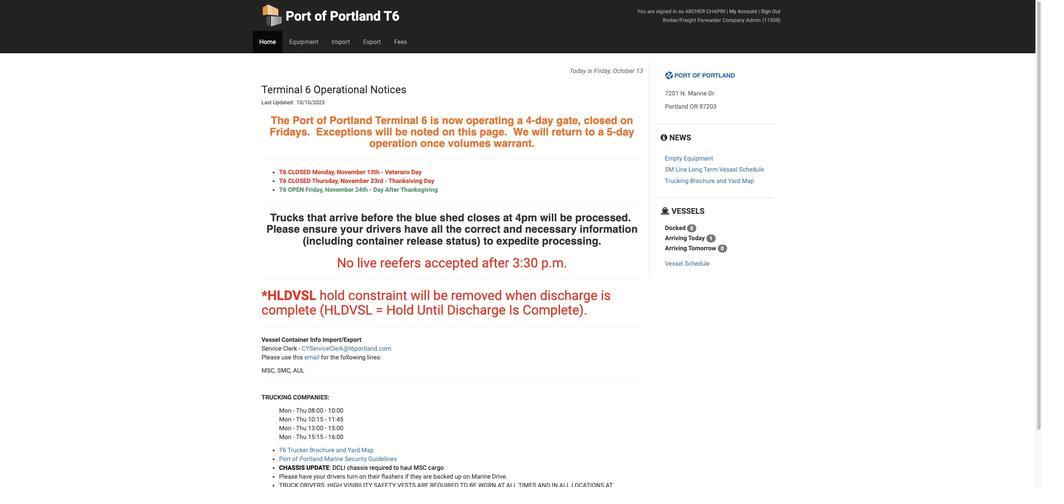 Task type: locate. For each thing, give the bounding box(es) containing it.
have left all
[[404, 223, 428, 235]]

0 horizontal spatial 0
[[691, 225, 694, 232]]

1 horizontal spatial are
[[648, 8, 655, 15]]

are down msc
[[423, 473, 432, 480]]

0 horizontal spatial marine
[[324, 455, 343, 462]]

equipment up long
[[684, 155, 713, 162]]

vessel up service
[[262, 336, 280, 343]]

1 horizontal spatial have
[[404, 223, 428, 235]]

vessel schedule link
[[665, 260, 710, 267]]

- right 24th
[[369, 186, 372, 193]]

2 vertical spatial marine
[[472, 473, 491, 480]]

the inside vessel container info import/export service clerk - cyserviceclerk@t6portland.com please use this email for the following lines:
[[330, 354, 339, 361]]

1 vertical spatial closed
[[288, 177, 311, 184]]

0 horizontal spatial the
[[330, 354, 339, 361]]

drivers
[[366, 223, 401, 235], [327, 473, 346, 480]]

0 right docked
[[691, 225, 694, 232]]

1 horizontal spatial 6
[[422, 114, 427, 127]]

and up port of portland marine security guidelines "link"
[[336, 447, 346, 454]]

hold constraint will be removed when discharge is complete (hldvsl = hold until discharge is complete).
[[262, 288, 611, 318]]

please inside "trucks that arrive before the blue shed closes at 4pm will be processed. please ensure your drivers have all the correct and necessary information (including container release status) to expedite processing."
[[266, 223, 300, 235]]

this right the use
[[293, 354, 303, 361]]

your down update
[[314, 473, 325, 480]]

october
[[613, 67, 634, 74]]

friday, left october
[[594, 67, 611, 74]]

0 horizontal spatial drivers
[[327, 473, 346, 480]]

port down 10/10/2023
[[293, 114, 314, 127]]

| left my
[[727, 8, 728, 15]]

0 horizontal spatial today
[[569, 67, 586, 74]]

1 vertical spatial of
[[317, 114, 327, 127]]

fees
[[394, 38, 407, 45]]

1 horizontal spatial map
[[742, 177, 754, 184]]

1 vertical spatial have
[[299, 473, 312, 480]]

2 horizontal spatial is
[[601, 288, 611, 303]]

1 vertical spatial your
[[314, 473, 325, 480]]

sign
[[761, 8, 771, 15]]

please down service
[[262, 354, 280, 361]]

of down trucker
[[292, 455, 298, 462]]

schedule inside the empty equipment sm line long term vessel schedule trucking brochure and yard map
[[739, 166, 764, 173]]

vessels
[[670, 207, 705, 216]]

schedule down tomorrow
[[685, 260, 710, 267]]

be left noted
[[395, 126, 408, 138]]

1 horizontal spatial this
[[458, 126, 477, 138]]

constraint
[[348, 288, 407, 303]]

equipment inside the empty equipment sm line long term vessel schedule trucking brochure and yard map
[[684, 155, 713, 162]]

2 thu from the top
[[296, 416, 307, 423]]

day up the thanksiving
[[411, 168, 422, 175]]

1 | from the left
[[727, 8, 728, 15]]

10/10/2023
[[297, 100, 325, 106]]

dcli
[[333, 464, 346, 471]]

2 vertical spatial of
[[292, 455, 298, 462]]

thu left 13:00
[[296, 425, 307, 432]]

of up equipment popup button
[[315, 8, 327, 24]]

will down reefers
[[411, 288, 430, 303]]

portland up the import
[[330, 8, 381, 24]]

4 thu from the top
[[296, 433, 307, 440]]

0 horizontal spatial and
[[336, 447, 346, 454]]

until
[[417, 302, 444, 318]]

1 horizontal spatial to
[[484, 235, 494, 247]]

0 horizontal spatial yard
[[348, 447, 360, 454]]

friday, down thursday,
[[306, 186, 324, 193]]

1 horizontal spatial equipment
[[684, 155, 713, 162]]

13
[[636, 67, 643, 74]]

drivers down dcli
[[327, 473, 346, 480]]

portland
[[330, 8, 381, 24], [665, 103, 689, 110], [330, 114, 372, 127], [300, 455, 323, 462]]

drivers inside t6 trucker brochure and yard map port of portland marine security guidelines chassis update : dcli chassis required to haul msc cargo please have your drivers turn on their flashers if they are backed up on marine drive.
[[327, 473, 346, 480]]

port of portland t6
[[286, 8, 400, 24]]

drivers up live
[[366, 223, 401, 235]]

2 vertical spatial port
[[279, 455, 291, 462]]

please inside t6 trucker brochure and yard map port of portland marine security guidelines chassis update : dcli chassis required to haul msc cargo please have your drivers turn on their flashers if they are backed up on marine drive.
[[279, 473, 298, 480]]

vessel for vessel schedule
[[665, 260, 683, 267]]

to up the 'after'
[[484, 235, 494, 247]]

companies:
[[293, 394, 330, 401]]

2 vertical spatial and
[[336, 447, 346, 454]]

home
[[259, 38, 276, 45]]

1 vertical spatial drivers
[[327, 473, 346, 480]]

16:00
[[328, 433, 344, 440]]

smc,
[[277, 367, 292, 374]]

please inside vessel container info import/export service clerk - cyserviceclerk@t6portland.com please use this email for the following lines:
[[262, 354, 280, 361]]

2 horizontal spatial marine
[[688, 90, 707, 97]]

1 horizontal spatial day
[[616, 126, 635, 138]]

map down sm line long term vessel schedule link
[[742, 177, 754, 184]]

1 horizontal spatial today
[[689, 234, 705, 241]]

blue
[[415, 212, 437, 224]]

notices
[[370, 84, 407, 96]]

is inside hold constraint will be removed when discharge is complete (hldvsl = hold until discharge is complete).
[[601, 288, 611, 303]]

0 vertical spatial have
[[404, 223, 428, 235]]

- right 23rd
[[385, 177, 387, 184]]

1 horizontal spatial is
[[587, 67, 592, 74]]

complete
[[262, 302, 317, 318]]

0 vertical spatial schedule
[[739, 166, 764, 173]]

- left 10:15
[[293, 416, 295, 423]]

thu up trucker
[[296, 433, 307, 440]]

trucking companies:
[[262, 394, 330, 401]]

terminal 6 operational notices last updated:  10/10/2023
[[262, 84, 409, 106]]

1 horizontal spatial be
[[433, 288, 448, 303]]

map up security
[[362, 447, 374, 454]]

2 horizontal spatial the
[[446, 223, 462, 235]]

fees button
[[388, 31, 414, 53]]

1 closed from the top
[[288, 168, 311, 175]]

0 horizontal spatial have
[[299, 473, 312, 480]]

of inside the port of portland terminal 6 is now operating a 4-day gate, closed on fridays .  exceptions will be noted on this page.  we will return to a 5-day operation once volumes warrant.
[[317, 114, 327, 127]]

vessel right term
[[720, 166, 738, 173]]

1 vertical spatial port
[[293, 114, 314, 127]]

shed
[[440, 212, 465, 224]]

a left '5-'
[[598, 126, 604, 138]]

marine left drive.
[[472, 473, 491, 480]]

vessel down 'docked 0 arriving today 1 arriving tomorrow 0'
[[665, 260, 683, 267]]

the right all
[[446, 223, 462, 235]]

will right we
[[532, 126, 549, 138]]

update
[[306, 464, 330, 471]]

container
[[282, 336, 309, 343]]

0 horizontal spatial terminal
[[262, 84, 303, 96]]

0 vertical spatial please
[[266, 223, 300, 235]]

equipment button
[[283, 31, 325, 53]]

port up chassis
[[279, 455, 291, 462]]

terminal up operation
[[375, 114, 419, 127]]

after
[[385, 186, 399, 193]]

info circle image
[[661, 134, 668, 142]]

now
[[442, 114, 463, 127]]

mon - thu 08:00 - 10:00 mon - thu 10:15 - 11:45 mon - thu 13:00 - 15:00 mon - thu 15:15 - 16:00
[[279, 407, 344, 440]]

drive.
[[492, 473, 508, 480]]

to left '5-'
[[585, 126, 595, 138]]

2 horizontal spatial to
[[585, 126, 595, 138]]

map
[[742, 177, 754, 184], [362, 447, 374, 454]]

1 vertical spatial terminal
[[375, 114, 419, 127]]

2 | from the left
[[759, 8, 760, 15]]

t6 left trucker
[[279, 447, 286, 454]]

t6
[[384, 8, 400, 24], [279, 168, 287, 175], [279, 177, 287, 184], [279, 186, 287, 193], [279, 447, 286, 454]]

closed
[[584, 114, 618, 127]]

are
[[648, 8, 655, 15], [423, 473, 432, 480]]

0 vertical spatial brochure
[[690, 177, 715, 184]]

and inside the empty equipment sm line long term vessel schedule trucking brochure and yard map
[[717, 177, 727, 184]]

1 horizontal spatial vessel
[[665, 260, 683, 267]]

0 horizontal spatial vessel
[[262, 336, 280, 343]]

1 horizontal spatial schedule
[[739, 166, 764, 173]]

have down update
[[299, 473, 312, 480]]

day left the gate,
[[535, 114, 554, 127]]

0 horizontal spatial equipment
[[289, 38, 319, 45]]

thursday,
[[312, 177, 339, 184]]

0 horizontal spatial your
[[314, 473, 325, 480]]

2 horizontal spatial and
[[717, 177, 727, 184]]

is left now
[[430, 114, 439, 127]]

to up flashers
[[394, 464, 399, 471]]

port of portland t6 image
[[665, 71, 736, 80]]

the right for
[[330, 354, 339, 361]]

1 horizontal spatial terminal
[[375, 114, 419, 127]]

4-
[[526, 114, 535, 127]]

vessel inside vessel container info import/export service clerk - cyserviceclerk@t6portland.com please use this email for the following lines:
[[262, 336, 280, 343]]

a left 4-
[[517, 114, 523, 127]]

port inside the port of portland terminal 6 is now operating a 4-day gate, closed on fridays .  exceptions will be noted on this page.  we will return to a 5-day operation once volumes warrant.
[[293, 114, 314, 127]]

to
[[585, 126, 595, 138], [484, 235, 494, 247], [394, 464, 399, 471]]

0 vertical spatial drivers
[[366, 223, 401, 235]]

0 vertical spatial terminal
[[262, 84, 303, 96]]

0 vertical spatial equipment
[[289, 38, 319, 45]]

drivers inside "trucks that arrive before the blue shed closes at 4pm will be processed. please ensure your drivers have all the correct and necessary information (including container release status) to expedite processing."
[[366, 223, 401, 235]]

0 horizontal spatial friday,
[[306, 186, 324, 193]]

1 horizontal spatial |
[[759, 8, 760, 15]]

terminal up the last at the left top of the page
[[262, 84, 303, 96]]

on right '5-'
[[621, 114, 633, 127]]

3 mon from the top
[[279, 425, 292, 432]]

my
[[730, 8, 737, 15]]

1 vertical spatial are
[[423, 473, 432, 480]]

portland up update
[[300, 455, 323, 462]]

port up equipment popup button
[[286, 8, 311, 24]]

is right discharge
[[601, 288, 611, 303]]

terminal inside terminal 6 operational notices last updated:  10/10/2023
[[262, 84, 303, 96]]

1 vertical spatial brochure
[[310, 447, 335, 454]]

1 vertical spatial friday,
[[306, 186, 324, 193]]

day
[[535, 114, 554, 127], [616, 126, 635, 138]]

yard
[[728, 177, 741, 184], [348, 447, 360, 454]]

guidelines
[[368, 455, 397, 462]]

1 vertical spatial marine
[[324, 455, 343, 462]]

on right noted
[[442, 126, 455, 138]]

0 vertical spatial be
[[395, 126, 408, 138]]

and right correct
[[504, 223, 522, 235]]

1 vertical spatial and
[[504, 223, 522, 235]]

0 vertical spatial are
[[648, 8, 655, 15]]

of down 10/10/2023
[[317, 114, 327, 127]]

signed
[[656, 8, 672, 15]]

discharge
[[540, 288, 598, 303]]

t6 inside t6 trucker brochure and yard map port of portland marine security guidelines chassis update : dcli chassis required to haul msc cargo please have your drivers turn on their flashers if they are backed up on marine drive.
[[279, 447, 286, 454]]

0 vertical spatial today
[[569, 67, 586, 74]]

15:00
[[328, 425, 344, 432]]

- left 11:45
[[325, 416, 327, 423]]

chassis
[[279, 464, 305, 471]]

1 horizontal spatial drivers
[[366, 223, 401, 235]]

is
[[509, 302, 520, 318]]

be up processing.
[[560, 212, 573, 224]]

this right 'once'
[[458, 126, 477, 138]]

cyserviceclerk@t6portland.com
[[302, 345, 391, 352]]

operating
[[466, 114, 514, 127]]

brochure down 15:15
[[310, 447, 335, 454]]

the left blue
[[396, 212, 412, 224]]

11:45
[[328, 416, 344, 423]]

processed.
[[575, 212, 631, 224]]

yard up security
[[348, 447, 360, 454]]

2 vertical spatial vessel
[[262, 336, 280, 343]]

1 horizontal spatial your
[[340, 223, 363, 235]]

schedule right term
[[739, 166, 764, 173]]

0 horizontal spatial be
[[395, 126, 408, 138]]

sign out link
[[761, 8, 781, 15]]

will
[[375, 126, 392, 138], [532, 126, 549, 138], [540, 212, 557, 224], [411, 288, 430, 303]]

be down accepted
[[433, 288, 448, 303]]

required
[[370, 464, 392, 471]]

2 vertical spatial november
[[325, 186, 354, 193]]

0 horizontal spatial are
[[423, 473, 432, 480]]

vessel schedule
[[665, 260, 710, 267]]

on
[[621, 114, 633, 127], [442, 126, 455, 138], [359, 473, 366, 480], [463, 473, 470, 480]]

today is friday, october 13
[[569, 67, 643, 74]]

1 vertical spatial this
[[293, 354, 303, 361]]

will right 4pm
[[540, 212, 557, 224]]

2 horizontal spatial day
[[424, 177, 434, 184]]

your
[[340, 223, 363, 235], [314, 473, 325, 480]]

will inside "trucks that arrive before the blue shed closes at 4pm will be processed. please ensure your drivers have all the correct and necessary information (including container release status) to expedite processing."
[[540, 212, 557, 224]]

0 horizontal spatial day
[[535, 114, 554, 127]]

equipment inside popup button
[[289, 38, 319, 45]]

today
[[569, 67, 586, 74], [689, 234, 705, 241]]

november
[[337, 168, 366, 175], [341, 177, 369, 184], [325, 186, 354, 193]]

be inside "trucks that arrive before the blue shed closes at 4pm will be processed. please ensure your drivers have all the correct and necessary information (including container release status) to expedite processing."
[[560, 212, 573, 224]]

day left info circle "icon"
[[616, 126, 635, 138]]

0 horizontal spatial this
[[293, 354, 303, 361]]

you are signed in as archer chapin | my account | sign out broker/freight forwarder company admin (11508)
[[637, 8, 781, 23]]

to inside t6 trucker brochure and yard map port of portland marine security guidelines chassis update : dcli chassis required to haul msc cargo please have your drivers turn on their flashers if they are backed up on marine drive.
[[394, 464, 399, 471]]

6 up 'once'
[[422, 114, 427, 127]]

import/export
[[323, 336, 362, 343]]

yard down sm line long term vessel schedule link
[[728, 177, 741, 184]]

1 horizontal spatial a
[[598, 126, 604, 138]]

day down 23rd
[[373, 186, 384, 193]]

account
[[738, 8, 757, 15]]

p.m.
[[541, 255, 567, 271]]

yard inside t6 trucker brochure and yard map port of portland marine security guidelines chassis update : dcli chassis required to haul msc cargo please have your drivers turn on their flashers if they are backed up on marine drive.
[[348, 447, 360, 454]]

1 vertical spatial vessel
[[665, 260, 683, 267]]

is left october
[[587, 67, 592, 74]]

0 horizontal spatial map
[[362, 447, 374, 454]]

your right "ensure"
[[340, 223, 363, 235]]

- down trucking companies:
[[293, 407, 295, 414]]

0 horizontal spatial schedule
[[685, 260, 710, 267]]

1 vertical spatial map
[[362, 447, 374, 454]]

marine up :
[[324, 455, 343, 462]]

t6 left open
[[279, 186, 287, 193]]

2 vertical spatial to
[[394, 464, 399, 471]]

complete).
[[523, 302, 588, 318]]

equipment right home
[[289, 38, 319, 45]]

n.
[[681, 90, 687, 97]]

arriving
[[665, 234, 687, 241], [665, 245, 687, 252]]

arriving up vessel schedule link
[[665, 245, 687, 252]]

1 horizontal spatial and
[[504, 223, 522, 235]]

arriving down docked
[[665, 234, 687, 241]]

1 vertical spatial equipment
[[684, 155, 713, 162]]

my account link
[[730, 8, 757, 15]]

open
[[288, 186, 304, 193]]

and down sm line long term vessel schedule link
[[717, 177, 727, 184]]

0 horizontal spatial |
[[727, 8, 728, 15]]

are right you
[[648, 8, 655, 15]]

this inside the port of portland terminal 6 is now operating a 4-day gate, closed on fridays .  exceptions will be noted on this page.  we will return to a 5-day operation once volumes warrant.
[[458, 126, 477, 138]]

necessary
[[525, 223, 577, 235]]

0 vertical spatial 6
[[305, 84, 311, 96]]

1 vertical spatial arriving
[[665, 245, 687, 252]]

t6 down the fridays
[[279, 168, 287, 175]]

0 horizontal spatial day
[[373, 186, 384, 193]]

please left that on the top of page
[[266, 223, 300, 235]]

0 vertical spatial your
[[340, 223, 363, 235]]

0 vertical spatial yard
[[728, 177, 741, 184]]

thu down trucking companies:
[[296, 407, 307, 414]]

0 right tomorrow
[[721, 246, 724, 252]]

will right exceptions
[[375, 126, 392, 138]]

2 vertical spatial be
[[433, 288, 448, 303]]

1 horizontal spatial brochure
[[690, 177, 715, 184]]

0 vertical spatial closed
[[288, 168, 311, 175]]

| left sign
[[759, 8, 760, 15]]

day up thanksgiving on the left of page
[[424, 177, 434, 184]]

archer
[[685, 8, 705, 15]]

marine up or
[[688, 90, 707, 97]]

have
[[404, 223, 428, 235], [299, 473, 312, 480]]

port inside t6 trucker brochure and yard map port of portland marine security guidelines chassis update : dcli chassis required to haul msc cargo please have your drivers turn on their flashers if they are backed up on marine drive.
[[279, 455, 291, 462]]

brochure down long
[[690, 177, 715, 184]]

0 vertical spatial this
[[458, 126, 477, 138]]

1 thu from the top
[[296, 407, 307, 414]]

brochure inside the empty equipment sm line long term vessel schedule trucking brochure and yard map
[[690, 177, 715, 184]]

ship image
[[661, 207, 670, 215]]

- right clerk
[[299, 345, 300, 352]]

news
[[668, 133, 691, 142]]

|
[[727, 8, 728, 15], [759, 8, 760, 15]]

please down chassis
[[279, 473, 298, 480]]

empty equipment link
[[665, 155, 713, 162]]

portland inside the port of portland terminal 6 is now operating a 4-day gate, closed on fridays .  exceptions will be noted on this page.  we will return to a 5-day operation once volumes warrant.
[[330, 114, 372, 127]]

6 up 10/10/2023
[[305, 84, 311, 96]]

0 vertical spatial friday,
[[594, 67, 611, 74]]

1 vertical spatial yard
[[348, 447, 360, 454]]

1
[[710, 235, 713, 242]]



Task type: describe. For each thing, give the bounding box(es) containing it.
volumes
[[448, 137, 491, 150]]

3:30
[[513, 255, 538, 271]]

container
[[356, 235, 404, 247]]

accepted
[[425, 255, 479, 271]]

3 thu from the top
[[296, 425, 307, 432]]

t6 up fees popup button
[[384, 8, 400, 24]]

friday, inside "t6 closed monday, november 13th - veterans day t6 closed thursday, november 23rd - thanksiving day t6 open friday, november 24th - day after thanksgiving"
[[306, 186, 324, 193]]

import
[[332, 38, 350, 45]]

- left 10:00
[[325, 407, 327, 414]]

operation
[[369, 137, 418, 150]]

- left 16:00
[[325, 433, 327, 440]]

- inside vessel container info import/export service clerk - cyserviceclerk@t6portland.com please use this email for the following lines:
[[299, 345, 300, 352]]

service
[[262, 345, 282, 352]]

1 horizontal spatial marine
[[472, 473, 491, 480]]

(including
[[303, 235, 353, 247]]

*hldvsl
[[262, 288, 316, 303]]

1 mon from the top
[[279, 407, 292, 414]]

or
[[690, 103, 698, 110]]

to inside the port of portland terminal 6 is now operating a 4-day gate, closed on fridays .  exceptions will be noted on this page.  we will return to a 5-day operation once volumes warrant.
[[585, 126, 595, 138]]

monday,
[[312, 168, 335, 175]]

brochure inside t6 trucker brochure and yard map port of portland marine security guidelines chassis update : dcli chassis required to haul msc cargo please have your drivers turn on their flashers if they are backed up on marine drive.
[[310, 447, 335, 454]]

7201 n. marine dr
[[665, 90, 715, 97]]

processing.
[[542, 235, 602, 247]]

today inside 'docked 0 arriving today 1 arriving tomorrow 0'
[[689, 234, 705, 241]]

cargo
[[428, 464, 444, 471]]

hold
[[386, 302, 414, 318]]

use
[[282, 354, 291, 361]]

operational
[[314, 84, 368, 96]]

vessel for vessel container info import/export service clerk - cyserviceclerk@t6portland.com please use this email for the following lines:
[[262, 336, 280, 343]]

flashers
[[382, 473, 404, 480]]

t6 up trucks
[[279, 177, 287, 184]]

15:15
[[308, 433, 323, 440]]

t6 trucker brochure and yard map port of portland marine security guidelines chassis update : dcli chassis required to haul msc cargo please have your drivers turn on their flashers if they are backed up on marine drive.
[[279, 447, 508, 480]]

gate,
[[557, 114, 581, 127]]

port of portland t6 link
[[262, 0, 400, 31]]

0 horizontal spatial a
[[517, 114, 523, 127]]

will inside hold constraint will be removed when discharge is complete (hldvsl = hold until discharge is complete).
[[411, 288, 430, 303]]

when
[[506, 288, 537, 303]]

and inside t6 trucker brochure and yard map port of portland marine security guidelines chassis update : dcli chassis required to haul msc cargo please have your drivers turn on their flashers if they are backed up on marine drive.
[[336, 447, 346, 454]]

warrant.
[[494, 137, 535, 150]]

home button
[[253, 31, 283, 53]]

on right up
[[463, 473, 470, 480]]

on down 'chassis'
[[359, 473, 366, 480]]

docked
[[665, 224, 686, 231]]

have inside t6 trucker brochure and yard map port of portland marine security guidelines chassis update : dcli chassis required to haul msc cargo please have your drivers turn on their flashers if they are backed up on marine drive.
[[299, 473, 312, 480]]

msc
[[414, 464, 427, 471]]

noted
[[411, 126, 439, 138]]

before
[[361, 212, 394, 224]]

t6 closed monday, november 13th - veterans day t6 closed thursday, november 23rd - thanksiving day t6 open friday, november 24th - day after thanksgiving
[[279, 168, 438, 193]]

and inside "trucks that arrive before the blue shed closes at 4pm will be processed. please ensure your drivers have all the correct and necessary information (including container release status) to expedite processing."
[[504, 223, 522, 235]]

0 vertical spatial of
[[315, 8, 327, 24]]

email link
[[305, 354, 320, 361]]

=
[[376, 302, 383, 318]]

of inside t6 trucker brochure and yard map port of portland marine security guidelines chassis update : dcli chassis required to haul msc cargo please have your drivers turn on their flashers if they are backed up on marine drive.
[[292, 455, 298, 462]]

in
[[673, 8, 677, 15]]

- left 13:00
[[293, 425, 295, 432]]

portland inside t6 trucker brochure and yard map port of portland marine security guidelines chassis update : dcli chassis required to haul msc cargo please have your drivers turn on their flashers if they are backed up on marine drive.
[[300, 455, 323, 462]]

have inside "trucks that arrive before the blue shed closes at 4pm will be processed. please ensure your drivers have all the correct and necessary information (including container release status) to expedite processing."
[[404, 223, 428, 235]]

24th
[[355, 186, 368, 193]]

portland or 97203
[[665, 103, 717, 110]]

trucks that arrive before the blue shed closes at 4pm will be processed. please ensure your drivers have all the correct and necessary information (including container release status) to expedite processing.
[[266, 212, 638, 247]]

line
[[676, 166, 687, 173]]

1 vertical spatial schedule
[[685, 260, 710, 267]]

trucking
[[665, 177, 689, 184]]

0 vertical spatial is
[[587, 67, 592, 74]]

return
[[552, 126, 582, 138]]

dr
[[709, 90, 715, 97]]

exceptions
[[316, 126, 373, 138]]

4pm
[[516, 212, 537, 224]]

terminal inside the port of portland terminal 6 is now operating a 4-day gate, closed on fridays .  exceptions will be noted on this page.  we will return to a 5-day operation once volumes warrant.
[[375, 114, 419, 127]]

haul
[[401, 464, 412, 471]]

10:15
[[308, 416, 323, 423]]

97203
[[700, 103, 717, 110]]

2 arriving from the top
[[665, 245, 687, 252]]

6 inside the port of portland terminal 6 is now operating a 4-day gate, closed on fridays .  exceptions will be noted on this page.  we will return to a 5-day operation once volumes warrant.
[[422, 114, 427, 127]]

empty equipment sm line long term vessel schedule trucking brochure and yard map
[[665, 155, 764, 184]]

your inside t6 trucker brochure and yard map port of portland marine security guidelines chassis update : dcli chassis required to haul msc cargo please have your drivers turn on their flashers if they are backed up on marine drive.
[[314, 473, 325, 480]]

is inside the port of portland terminal 6 is now operating a 4-day gate, closed on fridays .  exceptions will be noted on this page.  we will return to a 5-day operation once volumes warrant.
[[430, 114, 439, 127]]

are inside you are signed in as archer chapin | my account | sign out broker/freight forwarder company admin (11508)
[[648, 8, 655, 15]]

if
[[405, 473, 409, 480]]

arrive
[[330, 212, 358, 224]]

thanksgiving
[[401, 186, 438, 193]]

msc,
[[262, 367, 276, 374]]

following
[[341, 354, 366, 361]]

- right 13th
[[381, 168, 384, 175]]

export
[[363, 38, 381, 45]]

to inside "trucks that arrive before the blue shed closes at 4pm will be processed. please ensure your drivers have all the correct and necessary information (including container release status) to expedite processing."
[[484, 235, 494, 247]]

1 horizontal spatial day
[[411, 168, 422, 175]]

thanksiving
[[389, 177, 423, 184]]

map inside t6 trucker brochure and yard map port of portland marine security guidelines chassis update : dcli chassis required to haul msc cargo please have your drivers turn on their flashers if they are backed up on marine drive.
[[362, 447, 374, 454]]

be inside the port of portland terminal 6 is now operating a 4-day gate, closed on fridays .  exceptions will be noted on this page.  we will return to a 5-day operation once volumes warrant.
[[395, 126, 408, 138]]

lines:
[[367, 354, 382, 361]]

no
[[337, 255, 354, 271]]

yard inside the empty equipment sm line long term vessel schedule trucking brochure and yard map
[[728, 177, 741, 184]]

trucks
[[270, 212, 304, 224]]

admin
[[746, 17, 761, 23]]

vessel inside the empty equipment sm line long term vessel schedule trucking brochure and yard map
[[720, 166, 738, 173]]

are inside t6 trucker brochure and yard map port of portland marine security guidelines chassis update : dcli chassis required to haul msc cargo please have your drivers turn on their flashers if they are backed up on marine drive.
[[423, 473, 432, 480]]

t6 trucker brochure and yard map link
[[279, 447, 374, 454]]

trucking
[[262, 394, 292, 401]]

email
[[305, 354, 320, 361]]

13th
[[367, 168, 380, 175]]

6 inside terminal 6 operational notices last updated:  10/10/2023
[[305, 84, 311, 96]]

4 mon from the top
[[279, 433, 292, 440]]

all
[[431, 223, 443, 235]]

status)
[[446, 235, 481, 247]]

- up trucker
[[293, 433, 295, 440]]

hold
[[320, 288, 345, 303]]

the port of portland terminal 6 is now operating a 4-day gate, closed on fridays .  exceptions will be noted on this page.  we will return to a 5-day operation once volumes warrant.
[[270, 114, 635, 150]]

term
[[704, 166, 718, 173]]

1 vertical spatial 0
[[721, 246, 724, 252]]

the
[[271, 114, 290, 127]]

0 vertical spatial november
[[337, 168, 366, 175]]

sm
[[665, 166, 674, 173]]

1 horizontal spatial friday,
[[594, 67, 611, 74]]

0 vertical spatial marine
[[688, 90, 707, 97]]

13:00
[[308, 425, 323, 432]]

empty
[[665, 155, 683, 162]]

1 arriving from the top
[[665, 234, 687, 241]]

map inside the empty equipment sm line long term vessel schedule trucking brochure and yard map
[[742, 177, 754, 184]]

no live reefers accepted after 3:30 p.m.
[[337, 255, 567, 271]]

1 horizontal spatial the
[[396, 212, 412, 224]]

info
[[310, 336, 321, 343]]

5-
[[607, 126, 616, 138]]

portland down 7201 on the top of the page
[[665, 103, 689, 110]]

1 vertical spatial day
[[424, 177, 434, 184]]

- left 15:00
[[325, 425, 327, 432]]

sm line long term vessel schedule link
[[665, 166, 764, 173]]

1 vertical spatial november
[[341, 177, 369, 184]]

clerk
[[283, 345, 297, 352]]

be inside hold constraint will be removed when discharge is complete (hldvsl = hold until discharge is complete).
[[433, 288, 448, 303]]

veterans
[[385, 168, 410, 175]]

2 closed from the top
[[288, 177, 311, 184]]

0 vertical spatial port
[[286, 8, 311, 24]]

2 mon from the top
[[279, 416, 292, 423]]

trucker
[[288, 447, 308, 454]]

this inside vessel container info import/export service clerk - cyserviceclerk@t6portland.com please use this email for the following lines:
[[293, 354, 303, 361]]

your inside "trucks that arrive before the blue shed closes at 4pm will be processed. please ensure your drivers have all the correct and necessary information (including container release status) to expedite processing."
[[340, 223, 363, 235]]

expedite
[[497, 235, 539, 247]]

turn
[[347, 473, 358, 480]]

2 vertical spatial day
[[373, 186, 384, 193]]

at
[[503, 212, 513, 224]]



Task type: vqa. For each thing, say whether or not it's contained in the screenshot.
Discharge
yes



